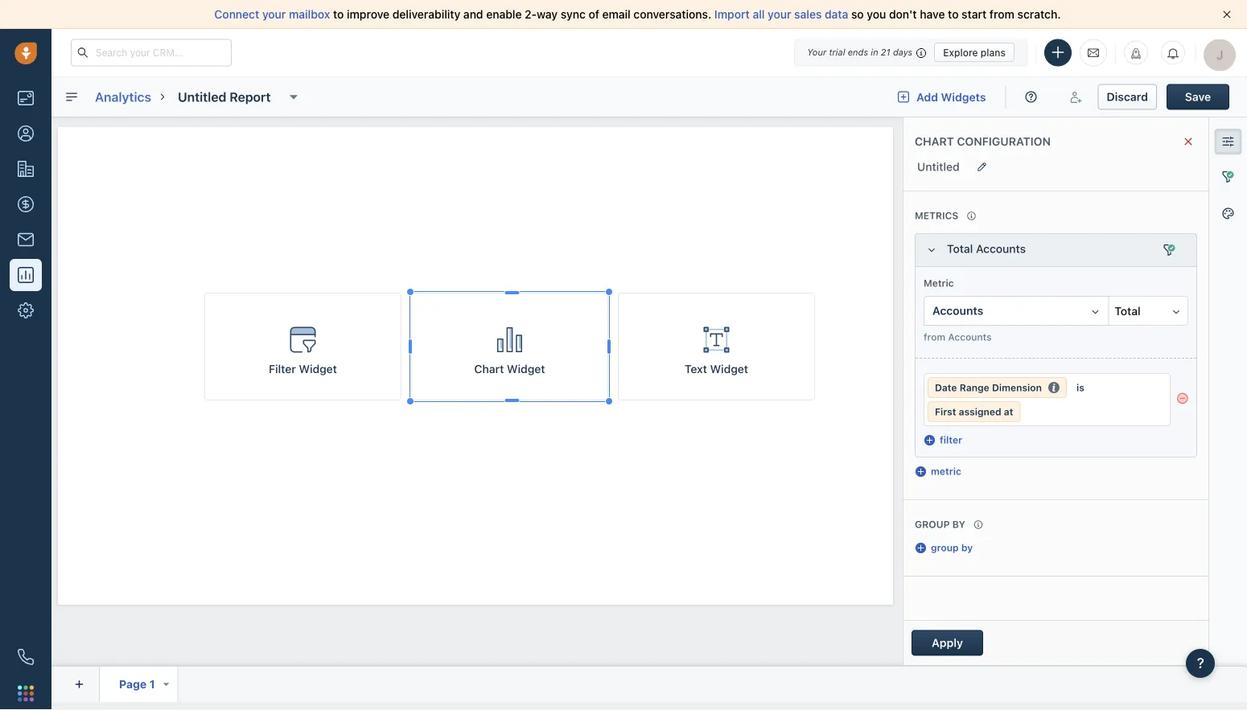 Task type: locate. For each thing, give the bounding box(es) containing it.
days
[[893, 47, 913, 58]]

scratch.
[[1017, 8, 1061, 21]]

your left mailbox
[[262, 8, 286, 21]]

your right all at the right top of page
[[768, 8, 791, 21]]

1 horizontal spatial your
[[768, 8, 791, 21]]

Search your CRM... text field
[[71, 39, 232, 66]]

phone image
[[18, 649, 34, 665]]

connect your mailbox link
[[214, 8, 333, 21]]

0 horizontal spatial your
[[262, 8, 286, 21]]

2 your from the left
[[768, 8, 791, 21]]

to right mailbox
[[333, 8, 344, 21]]

explore plans
[[943, 47, 1006, 58]]

your
[[262, 8, 286, 21], [768, 8, 791, 21]]

2-
[[525, 8, 537, 21]]

deliverability
[[392, 8, 460, 21]]

your
[[807, 47, 826, 58]]

phone element
[[10, 641, 42, 673]]

data
[[825, 8, 848, 21]]

to
[[333, 8, 344, 21], [948, 8, 959, 21]]

sync
[[561, 8, 586, 21]]

send email image
[[1088, 46, 1099, 59]]

your trial ends in 21 days
[[807, 47, 913, 58]]

close image
[[1223, 10, 1231, 19]]

0 horizontal spatial to
[[333, 8, 344, 21]]

email
[[602, 8, 631, 21]]

connect
[[214, 8, 259, 21]]

mailbox
[[289, 8, 330, 21]]

way
[[537, 8, 558, 21]]

1 horizontal spatial to
[[948, 8, 959, 21]]

to left start
[[948, 8, 959, 21]]

freshworks switcher image
[[18, 686, 34, 702]]

in
[[871, 47, 878, 58]]

have
[[920, 8, 945, 21]]

explore
[[943, 47, 978, 58]]

1 to from the left
[[333, 8, 344, 21]]



Task type: vqa. For each thing, say whether or not it's contained in the screenshot.
What's new IMAGE
yes



Task type: describe. For each thing, give the bounding box(es) containing it.
all
[[753, 8, 765, 21]]

of
[[588, 8, 599, 21]]

ends
[[848, 47, 868, 58]]

connect your mailbox to improve deliverability and enable 2-way sync of email conversations. import all your sales data so you don't have to start from scratch.
[[214, 8, 1061, 21]]

plans
[[981, 47, 1006, 58]]

import
[[714, 8, 750, 21]]

sales
[[794, 8, 822, 21]]

2 to from the left
[[948, 8, 959, 21]]

you
[[867, 8, 886, 21]]

so
[[851, 8, 864, 21]]

start
[[962, 8, 987, 21]]

and
[[463, 8, 483, 21]]

from
[[990, 8, 1015, 21]]

enable
[[486, 8, 522, 21]]

improve
[[347, 8, 389, 21]]

1 your from the left
[[262, 8, 286, 21]]

trial
[[829, 47, 845, 58]]

explore plans link
[[934, 43, 1015, 62]]

import all your sales data link
[[714, 8, 851, 21]]

21
[[881, 47, 890, 58]]

conversations.
[[634, 8, 711, 21]]

don't
[[889, 8, 917, 21]]

what's new image
[[1130, 48, 1142, 59]]



